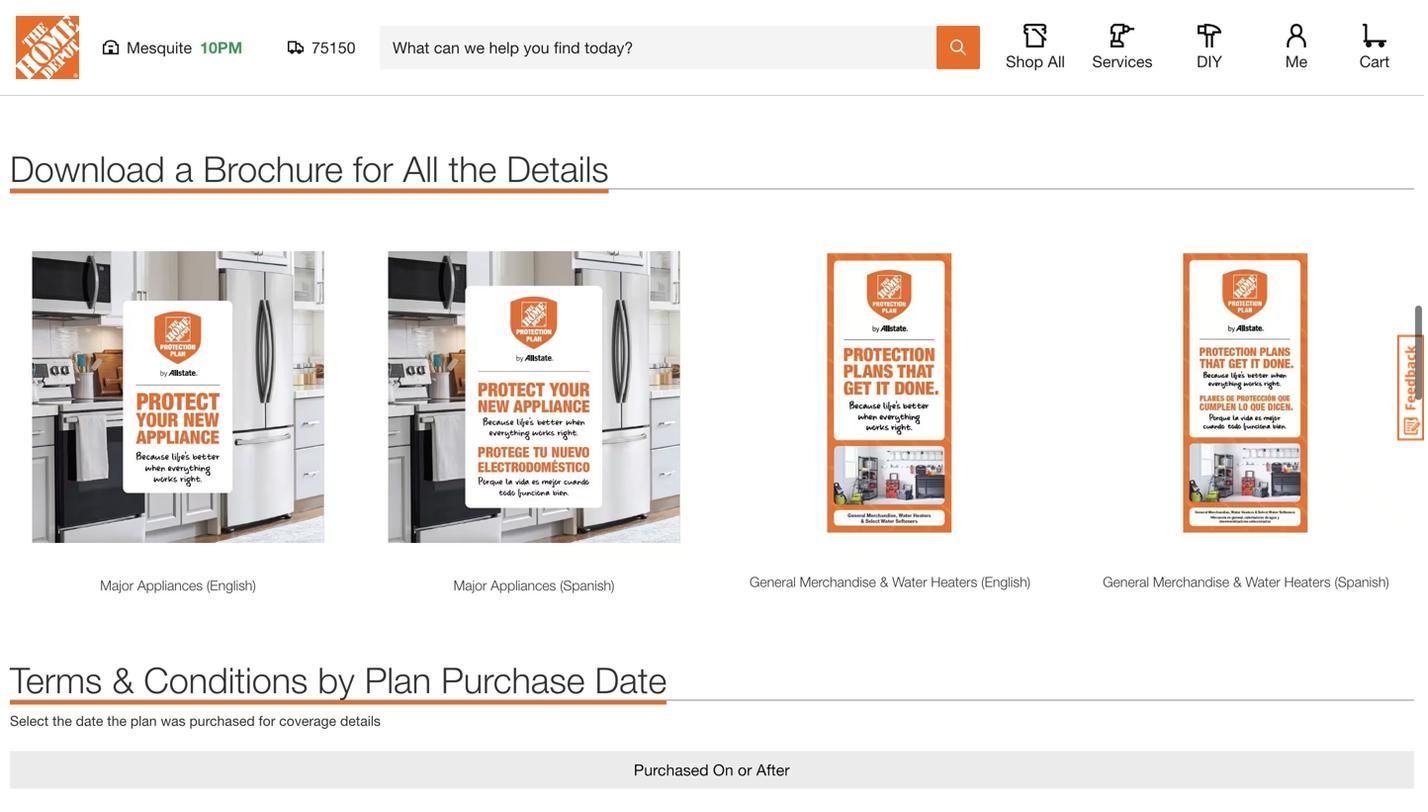 Task type: locate. For each thing, give the bounding box(es) containing it.
1 horizontal spatial (english)
[[982, 574, 1031, 590]]

0 horizontal spatial (english)
[[207, 577, 256, 594]]

brochure
[[203, 148, 343, 190]]

heaters for (spanish)
[[1285, 574, 1331, 590]]

1 horizontal spatial water
[[1246, 574, 1281, 590]]

1 horizontal spatial home
[[595, 66, 632, 82]]

0 horizontal spatial heaters
[[931, 574, 978, 590]]

0 horizontal spatial major
[[100, 577, 134, 594]]

select the date the plan was purchased for coverage details
[[10, 713, 381, 729]]

2 heaters from the left
[[1285, 574, 1331, 590]]

merchandise inside "link"
[[800, 574, 876, 590]]

for
[[353, 148, 393, 190], [259, 713, 275, 729]]

 image
[[10, 0, 228, 54], [247, 0, 465, 54], [485, 0, 702, 54], [722, 0, 940, 54], [960, 0, 1177, 54], [1197, 0, 1415, 54]]

1 vertical spatial all
[[403, 148, 439, 190]]

merchandise for general merchandise & water heaters (english)
[[800, 574, 876, 590]]

major appliances (spanish) link
[[366, 575, 702, 596]]

0 horizontal spatial all
[[403, 148, 439, 190]]

water
[[893, 574, 927, 590], [1246, 574, 1281, 590]]

a
[[175, 148, 193, 190]]

the left 'plan'
[[107, 713, 127, 729]]

merchandise for general merchandise & water heaters (spanish)
[[1153, 574, 1230, 590]]

1  image from the left
[[10, 0, 228, 54]]

1 horizontal spatial &
[[880, 574, 889, 590]]

smart
[[556, 66, 591, 82]]

general for general merchandise & water heaters (english)
[[750, 574, 796, 590]]

0 horizontal spatial water
[[893, 574, 927, 590]]

3  image from the left
[[485, 0, 702, 54]]

2 water from the left
[[1246, 574, 1281, 590]]

 image for small appliances
[[10, 0, 228, 54]]

home
[[304, 66, 340, 82], [595, 66, 632, 82]]

1 home from the left
[[304, 66, 340, 82]]

2  image from the left
[[247, 0, 465, 54]]

& inside 'link'
[[1234, 574, 1242, 590]]

 image up fireplaces
[[960, 0, 1177, 54]]

the left date at the left bottom of the page
[[52, 713, 72, 729]]

5  image from the left
[[960, 0, 1177, 54]]

the
[[449, 148, 497, 190], [52, 713, 72, 729], [107, 713, 127, 729]]

plan
[[130, 713, 157, 729]]

small appliances
[[68, 66, 170, 82]]

cart link
[[1353, 24, 1397, 71]]

home electronics link
[[247, 64, 465, 85]]

0 horizontal spatial home
[[304, 66, 340, 82]]

1 horizontal spatial all
[[1048, 52, 1065, 71]]

1 heaters from the left
[[931, 574, 978, 590]]

water inside 'link'
[[1246, 574, 1281, 590]]

0 horizontal spatial (spanish)
[[560, 577, 615, 594]]

general inside general merchandise & water heaters (english) "link"
[[750, 574, 796, 590]]

0 horizontal spatial &
[[112, 659, 134, 701]]

 image up holiday decorations
[[1197, 0, 1415, 54]]

2 home from the left
[[595, 66, 632, 82]]

 image for smart home
[[485, 0, 702, 54]]

0 vertical spatial all
[[1048, 52, 1065, 71]]

1 horizontal spatial major
[[454, 577, 487, 594]]

the left the details
[[449, 148, 497, 190]]

shop all
[[1006, 52, 1065, 71]]

2 merchandise from the left
[[1153, 574, 1230, 590]]

shop
[[1006, 52, 1044, 71]]

major appliances (english)
[[100, 577, 256, 594]]

home right smart
[[595, 66, 632, 82]]

1 horizontal spatial merchandise
[[1153, 574, 1230, 590]]

major appliances (english) link
[[10, 575, 346, 596]]

major appliances (spanish) image
[[366, 229, 702, 565]]

2 major from the left
[[454, 577, 487, 594]]

power equipment
[[778, 66, 884, 82]]

1 vertical spatial for
[[259, 713, 275, 729]]

 image up smart home
[[485, 0, 702, 54]]

date
[[595, 659, 667, 701]]

75150 button
[[288, 38, 356, 57]]

general inside general merchandise & water heaters (spanish) 'link'
[[1103, 574, 1149, 590]]

(english) inside major appliances (english) link
[[207, 577, 256, 594]]

me
[[1286, 52, 1308, 71]]

(english)
[[982, 574, 1031, 590], [207, 577, 256, 594]]

heaters inside "link"
[[931, 574, 978, 590]]

(spanish)
[[1335, 574, 1390, 590], [560, 577, 615, 594]]

 image up power equipment
[[722, 0, 940, 54]]

1 horizontal spatial heaters
[[1285, 574, 1331, 590]]

1 horizontal spatial for
[[353, 148, 393, 190]]

all inside button
[[1048, 52, 1065, 71]]

general
[[750, 574, 796, 590], [1103, 574, 1149, 590]]

merchandise inside 'link'
[[1153, 574, 1230, 590]]

fireplaces link
[[960, 64, 1177, 85]]

& inside "link"
[[880, 574, 889, 590]]

fireplaces
[[1038, 66, 1098, 82]]

4  image from the left
[[722, 0, 940, 54]]

1 general from the left
[[750, 574, 796, 590]]

terms
[[10, 659, 102, 701]]

1 major from the left
[[100, 577, 134, 594]]

&
[[880, 574, 889, 590], [1234, 574, 1242, 590], [112, 659, 134, 701]]

appliances
[[104, 66, 170, 82], [137, 577, 203, 594], [491, 577, 556, 594]]

0 horizontal spatial general
[[750, 574, 796, 590]]

& for (english)
[[880, 574, 889, 590]]

all
[[1048, 52, 1065, 71], [403, 148, 439, 190]]

general merchandise & water heaters (english) link
[[722, 572, 1058, 593]]

2 general from the left
[[1103, 574, 1149, 590]]

decorations
[[1294, 66, 1366, 82]]

home down 75150 button
[[304, 66, 340, 82]]

for left coverage
[[259, 713, 275, 729]]

heaters
[[931, 574, 978, 590], [1285, 574, 1331, 590]]

water inside "link"
[[893, 574, 927, 590]]

 image up small appliances at left top
[[10, 0, 228, 54]]

heaters inside 'link'
[[1285, 574, 1331, 590]]

2 horizontal spatial &
[[1234, 574, 1242, 590]]

1 horizontal spatial (spanish)
[[1335, 574, 1390, 590]]

merchandise
[[800, 574, 876, 590], [1153, 574, 1230, 590]]

 image up home electronics
[[247, 0, 465, 54]]

by
[[318, 659, 355, 701]]

10pm
[[200, 38, 242, 57]]

1 water from the left
[[893, 574, 927, 590]]

1 merchandise from the left
[[800, 574, 876, 590]]

the home depot logo image
[[16, 16, 79, 79]]

0 horizontal spatial for
[[259, 713, 275, 729]]

6  image from the left
[[1197, 0, 1415, 54]]

select
[[10, 713, 49, 729]]

services
[[1093, 52, 1153, 71]]

 image for home electronics
[[247, 0, 465, 54]]

major
[[100, 577, 134, 594], [454, 577, 487, 594]]

1 horizontal spatial general
[[1103, 574, 1149, 590]]

for down electronics
[[353, 148, 393, 190]]

0 horizontal spatial merchandise
[[800, 574, 876, 590]]



Task type: vqa. For each thing, say whether or not it's contained in the screenshot.
19
no



Task type: describe. For each thing, give the bounding box(es) containing it.
home electronics
[[304, 66, 409, 82]]

coverage
[[279, 713, 336, 729]]

power equipment link
[[722, 64, 940, 85]]

smart home link
[[485, 64, 702, 85]]

major for major appliances (spanish)
[[454, 577, 487, 594]]

major appliances (english) image
[[10, 229, 346, 565]]

diy
[[1197, 52, 1223, 71]]

 image for holiday decorations
[[1197, 0, 1415, 54]]

purchased
[[189, 713, 255, 729]]

home inside smart home link
[[595, 66, 632, 82]]

general merchandise & water heaters (english)
[[750, 574, 1031, 590]]

was
[[161, 713, 186, 729]]

holiday
[[1246, 66, 1290, 82]]

electronics
[[344, 66, 409, 82]]

holiday decorations link
[[1197, 64, 1415, 85]]

mesquite
[[127, 38, 192, 57]]

major for major appliances (english)
[[100, 577, 134, 594]]

heaters for (english)
[[931, 574, 978, 590]]

& for (spanish)
[[1234, 574, 1242, 590]]

What can we help you find today? search field
[[393, 27, 936, 68]]

plan
[[365, 659, 431, 701]]

appliances for major appliances (spanish)
[[491, 577, 556, 594]]

feedback link image
[[1398, 334, 1425, 441]]

appliances for major appliances (english)
[[137, 577, 203, 594]]

water for (english)
[[893, 574, 927, 590]]

general merchandise & water heaters (spanish) link
[[1078, 572, 1415, 593]]

me button
[[1265, 24, 1329, 71]]

major appliances (spanish)
[[454, 577, 615, 594]]

home inside home electronics link
[[304, 66, 340, 82]]

purchase
[[441, 659, 585, 701]]

(english) inside general merchandise & water heaters (english) "link"
[[982, 574, 1031, 590]]

0 horizontal spatial the
[[52, 713, 72, 729]]

water for (spanish)
[[1246, 574, 1281, 590]]

purchase on or after image
[[10, 751, 1415, 789]]

mesquite 10pm
[[127, 38, 242, 57]]

general merchandise & water heaters (spanish)
[[1103, 574, 1390, 590]]

75150
[[312, 38, 356, 57]]

appliances for small appliances
[[104, 66, 170, 82]]

general merchandise & water heaters (english) image
[[722, 229, 1058, 562]]

2 horizontal spatial the
[[449, 148, 497, 190]]

details
[[507, 148, 609, 190]]

details
[[340, 713, 381, 729]]

terms & conditions by plan purchase date
[[10, 659, 667, 701]]

 image for fireplaces
[[960, 0, 1177, 54]]

holiday decorations
[[1246, 66, 1366, 82]]

download
[[10, 148, 165, 190]]

(spanish) inside 'link'
[[1335, 574, 1390, 590]]

general for general merchandise & water heaters (spanish)
[[1103, 574, 1149, 590]]

conditions
[[144, 659, 308, 701]]

services button
[[1091, 24, 1154, 71]]

download a brochure for all the details
[[10, 148, 609, 190]]

0 vertical spatial for
[[353, 148, 393, 190]]

small
[[68, 66, 100, 82]]

shop all button
[[1004, 24, 1067, 71]]

general merchandise & water heaters (spanish) image
[[1078, 229, 1415, 562]]

power
[[778, 66, 816, 82]]

 image for power equipment
[[722, 0, 940, 54]]

cart
[[1360, 52, 1390, 71]]

1 horizontal spatial the
[[107, 713, 127, 729]]

diy button
[[1178, 24, 1242, 71]]

small appliances link
[[10, 64, 228, 85]]

smart home
[[556, 66, 632, 82]]

equipment
[[820, 66, 884, 82]]

date
[[76, 713, 103, 729]]



